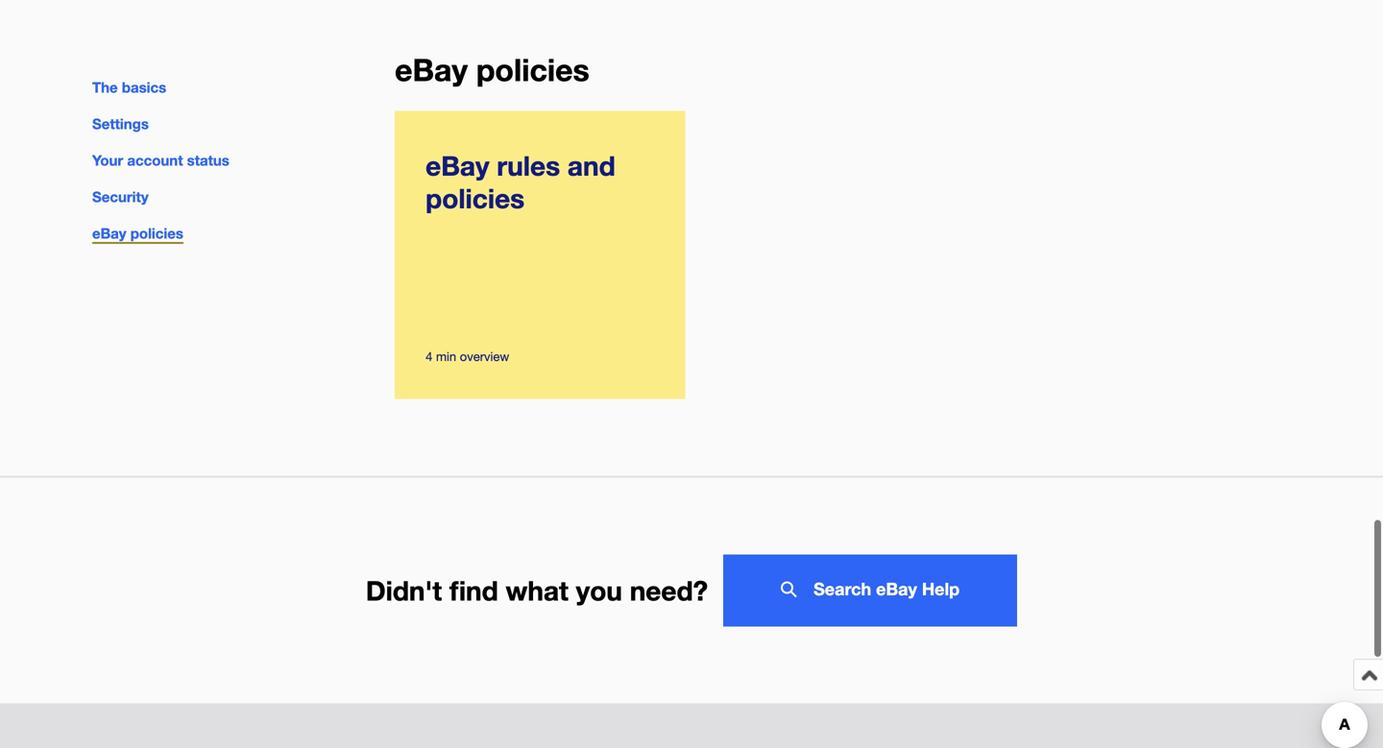 Task type: vqa. For each thing, say whether or not it's contained in the screenshot.
Local
no



Task type: locate. For each thing, give the bounding box(es) containing it.
the basics link
[[92, 79, 166, 96]]

rules
[[497, 149, 560, 182]]

status
[[187, 152, 229, 169]]

policies up rules
[[476, 51, 590, 88]]

0 vertical spatial policies
[[476, 51, 590, 88]]

you
[[576, 575, 622, 607]]

0 horizontal spatial ebay policies
[[92, 225, 183, 242]]

and
[[568, 149, 616, 182]]

2 vertical spatial policies
[[130, 225, 183, 242]]

1 vertical spatial ebay policies
[[92, 225, 183, 242]]

need?
[[630, 575, 708, 607]]

ebay
[[395, 51, 468, 88], [426, 149, 490, 182], [92, 225, 126, 242], [876, 579, 917, 600]]

4 min overview
[[426, 349, 509, 364]]

1 vertical spatial policies
[[426, 182, 525, 214]]

search ebay help
[[814, 579, 960, 600]]

what
[[506, 575, 569, 607]]

4
[[426, 349, 433, 364]]

1 horizontal spatial ebay policies
[[395, 51, 590, 88]]

policies down rules
[[426, 182, 525, 214]]

security link
[[92, 188, 149, 206]]

basics
[[122, 79, 166, 96]]

min
[[436, 349, 457, 364]]

policies down security
[[130, 225, 183, 242]]

your account status link
[[92, 152, 229, 169]]

policies
[[476, 51, 590, 88], [426, 182, 525, 214], [130, 225, 183, 242]]

ebay policies
[[395, 51, 590, 88], [92, 225, 183, 242]]

policies inside ebay rules and policies
[[426, 182, 525, 214]]

ebay inside "link"
[[876, 579, 917, 600]]



Task type: describe. For each thing, give the bounding box(es) containing it.
security
[[92, 188, 149, 206]]

ebay rules and policies
[[426, 149, 616, 214]]

0 vertical spatial ebay policies
[[395, 51, 590, 88]]

search
[[814, 579, 872, 600]]

settings link
[[92, 115, 149, 133]]

help
[[922, 579, 960, 600]]

find
[[450, 575, 498, 607]]

your
[[92, 152, 123, 169]]

settings
[[92, 115, 149, 133]]

didn't
[[366, 575, 442, 607]]

the
[[92, 79, 118, 96]]

didn't find what you need?
[[366, 575, 708, 607]]

your account status
[[92, 152, 229, 169]]

search ebay help link
[[724, 555, 1018, 627]]

the basics
[[92, 79, 166, 96]]

overview
[[460, 349, 509, 364]]

account
[[127, 152, 183, 169]]

ebay policies link
[[92, 225, 183, 244]]

ebay inside ebay rules and policies
[[426, 149, 490, 182]]



